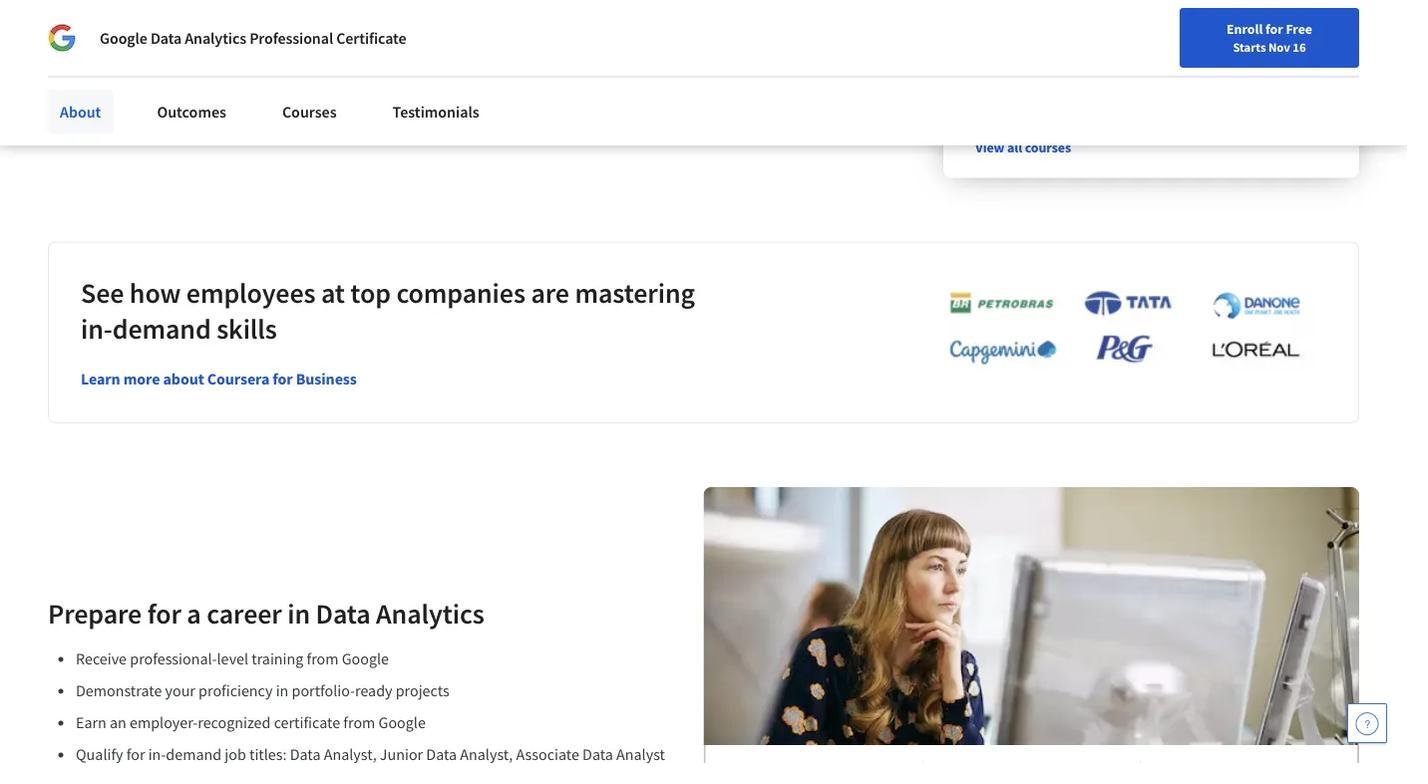 Task type: describe. For each thing, give the bounding box(es) containing it.
how
[[129, 275, 181, 310]]

receive
[[76, 650, 127, 670]]

to for your
[[74, 127, 86, 145]]

enroll for free starts nov 16
[[1227, 20, 1312, 55]]

testimonials link
[[381, 90, 491, 134]]

earn
[[76, 714, 107, 733]]

demonstrate
[[76, 682, 162, 702]]

16
[[1293, 39, 1306, 55]]

career
[[207, 596, 282, 631]]

testimonials
[[392, 102, 479, 122]]

learn more about coursera for business
[[81, 369, 357, 389]]

for
[[32, 10, 54, 30]]

demand
[[112, 311, 211, 346]]

1 horizontal spatial analytics
[[376, 596, 484, 631]]

find your new career link
[[843, 60, 988, 85]]

1 vertical spatial in
[[276, 682, 289, 702]]

view all courses link
[[975, 138, 1071, 156]]

all
[[1007, 138, 1022, 156]]

more
[[123, 369, 160, 389]]

2 vertical spatial google
[[378, 714, 426, 733]]

individuals
[[57, 10, 133, 30]]

earn an employer-recognized certificate from google
[[76, 714, 426, 733]]

about
[[163, 369, 204, 389]]

for for in
[[147, 596, 181, 631]]

courses
[[282, 102, 337, 122]]

your for find
[[881, 63, 908, 81]]

0 horizontal spatial your
[[89, 127, 115, 145]]

shareable
[[48, 96, 116, 116]]

coursera
[[207, 369, 270, 389]]

shopping cart: 1 item image
[[998, 55, 1036, 87]]

0 horizontal spatial from
[[307, 650, 339, 670]]

prepare
[[48, 596, 142, 631]]

details
[[48, 18, 106, 43]]

see
[[81, 275, 124, 310]]

portfolio-
[[292, 682, 355, 702]]

0 vertical spatial certificate
[[119, 96, 187, 116]]

0 vertical spatial analytics
[[185, 28, 246, 48]]

in-
[[81, 311, 112, 346]]

1 vertical spatial data
[[316, 596, 371, 631]]

learn
[[81, 369, 120, 389]]

free
[[1286, 20, 1312, 38]]

at
[[321, 275, 345, 310]]

level
[[217, 650, 248, 670]]

outcomes link
[[145, 90, 238, 134]]

skills
[[217, 311, 277, 346]]

an
[[110, 714, 126, 733]]

add
[[48, 127, 71, 145]]

find your new career
[[853, 63, 978, 81]]

for for nov
[[1266, 20, 1283, 38]]

professional
[[249, 28, 333, 48]]



Task type: locate. For each thing, give the bounding box(es) containing it.
find
[[853, 63, 879, 81]]

0 vertical spatial your
[[881, 63, 908, 81]]

about
[[60, 102, 101, 122]]

profile
[[171, 127, 209, 145]]

1 horizontal spatial certificate
[[274, 714, 340, 733]]

employer-
[[130, 714, 198, 733]]

0 vertical spatial for
[[1266, 20, 1283, 38]]

training
[[252, 650, 304, 670]]

data right individuals
[[150, 28, 182, 48]]

your right find
[[881, 63, 908, 81]]

receive professional-level training from google
[[76, 650, 389, 670]]

projects
[[396, 682, 449, 702]]

recognized
[[198, 714, 271, 733]]

0 vertical spatial to
[[110, 18, 127, 43]]

from down ready
[[343, 714, 375, 733]]

outcomes
[[157, 102, 226, 122]]

for individuals
[[32, 10, 133, 30]]

about link
[[48, 90, 113, 134]]

a
[[187, 596, 201, 631]]

1 horizontal spatial for
[[273, 369, 293, 389]]

nov
[[1268, 39, 1290, 55]]

0 horizontal spatial for
[[147, 596, 181, 631]]

to left know
[[110, 18, 127, 43]]

google
[[100, 28, 147, 48], [342, 650, 389, 670], [378, 714, 426, 733]]

google data analytics professional certificate
[[100, 28, 406, 48]]

for left the a
[[147, 596, 181, 631]]

career
[[939, 63, 978, 81]]

1 vertical spatial certificate
[[274, 714, 340, 733]]

coursera image
[[24, 56, 151, 88]]

in
[[287, 596, 310, 631], [276, 682, 289, 702]]

your
[[881, 63, 908, 81], [89, 127, 115, 145], [165, 682, 195, 702]]

analytics right know
[[185, 28, 246, 48]]

business
[[296, 369, 357, 389]]

2 horizontal spatial for
[[1266, 20, 1283, 38]]

english button
[[1046, 40, 1166, 105]]

english
[[1082, 62, 1130, 82]]

2 horizontal spatial your
[[881, 63, 908, 81]]

0 vertical spatial from
[[307, 650, 339, 670]]

prepare for a career in data analytics
[[48, 596, 484, 631]]

courses link
[[270, 90, 349, 134]]

from up the portfolio-
[[307, 650, 339, 670]]

enroll
[[1227, 20, 1263, 38]]

starts
[[1233, 39, 1266, 55]]

see how employees at top companies are mastering in-demand skills
[[81, 275, 695, 346]]

details to know
[[48, 18, 178, 43]]

data up the portfolio-
[[316, 596, 371, 631]]

your down professional-
[[165, 682, 195, 702]]

for
[[1266, 20, 1283, 38], [273, 369, 293, 389], [147, 596, 181, 631]]

for inside enroll for free starts nov 16
[[1266, 20, 1283, 38]]

mastering
[[575, 275, 695, 310]]

know
[[131, 18, 178, 43]]

are
[[531, 275, 569, 310]]

proficiency
[[199, 682, 273, 702]]

add to your linkedin profile
[[48, 127, 209, 145]]

data
[[150, 28, 182, 48], [316, 596, 371, 631]]

professional-
[[130, 650, 217, 670]]

certificate
[[119, 96, 187, 116], [274, 714, 340, 733]]

in down training
[[276, 682, 289, 702]]

courses
[[1025, 138, 1071, 156]]

certificate down the portfolio-
[[274, 714, 340, 733]]

for left business
[[273, 369, 293, 389]]

certificate up linkedin
[[119, 96, 187, 116]]

2 vertical spatial your
[[165, 682, 195, 702]]

to
[[110, 18, 127, 43], [74, 127, 86, 145]]

top
[[350, 275, 391, 310]]

1 vertical spatial to
[[74, 127, 86, 145]]

ready
[[355, 682, 392, 702]]

new
[[911, 63, 937, 81]]

2 vertical spatial for
[[147, 596, 181, 631]]

coursera enterprise logos image
[[919, 290, 1318, 376]]

0 horizontal spatial analytics
[[185, 28, 246, 48]]

view all courses
[[975, 138, 1071, 156]]

view
[[975, 138, 1005, 156]]

learn more about coursera for business link
[[81, 369, 357, 389]]

1 vertical spatial google
[[342, 650, 389, 670]]

1 vertical spatial from
[[343, 714, 375, 733]]

1 horizontal spatial from
[[343, 714, 375, 733]]

your down about
[[89, 127, 115, 145]]

0 vertical spatial in
[[287, 596, 310, 631]]

0 vertical spatial google
[[100, 28, 147, 48]]

None search field
[[284, 52, 613, 92]]

certificate
[[336, 28, 406, 48]]

help center image
[[1355, 712, 1379, 736]]

shareable certificate
[[48, 96, 187, 116]]

0 horizontal spatial to
[[74, 127, 86, 145]]

0 horizontal spatial data
[[150, 28, 182, 48]]

1 horizontal spatial to
[[110, 18, 127, 43]]

your for demonstrate
[[165, 682, 195, 702]]

from
[[307, 650, 339, 670], [343, 714, 375, 733]]

companies
[[396, 275, 525, 310]]

demonstrate your proficiency in portfolio-ready projects
[[76, 682, 449, 702]]

in up training
[[287, 596, 310, 631]]

analytics
[[185, 28, 246, 48], [376, 596, 484, 631]]

1 vertical spatial analytics
[[376, 596, 484, 631]]

employees
[[186, 275, 316, 310]]

1 vertical spatial your
[[89, 127, 115, 145]]

to for know
[[110, 18, 127, 43]]

1 vertical spatial for
[[273, 369, 293, 389]]

0 horizontal spatial certificate
[[119, 96, 187, 116]]

analytics up projects
[[376, 596, 484, 631]]

0 vertical spatial data
[[150, 28, 182, 48]]

linkedin
[[118, 127, 168, 145]]

1 horizontal spatial data
[[316, 596, 371, 631]]

to right add
[[74, 127, 86, 145]]

google image
[[48, 24, 76, 52]]

for up nov
[[1266, 20, 1283, 38]]

show notifications image
[[1195, 65, 1219, 89]]

1 horizontal spatial your
[[165, 682, 195, 702]]



Task type: vqa. For each thing, say whether or not it's contained in the screenshot.
Receive
yes



